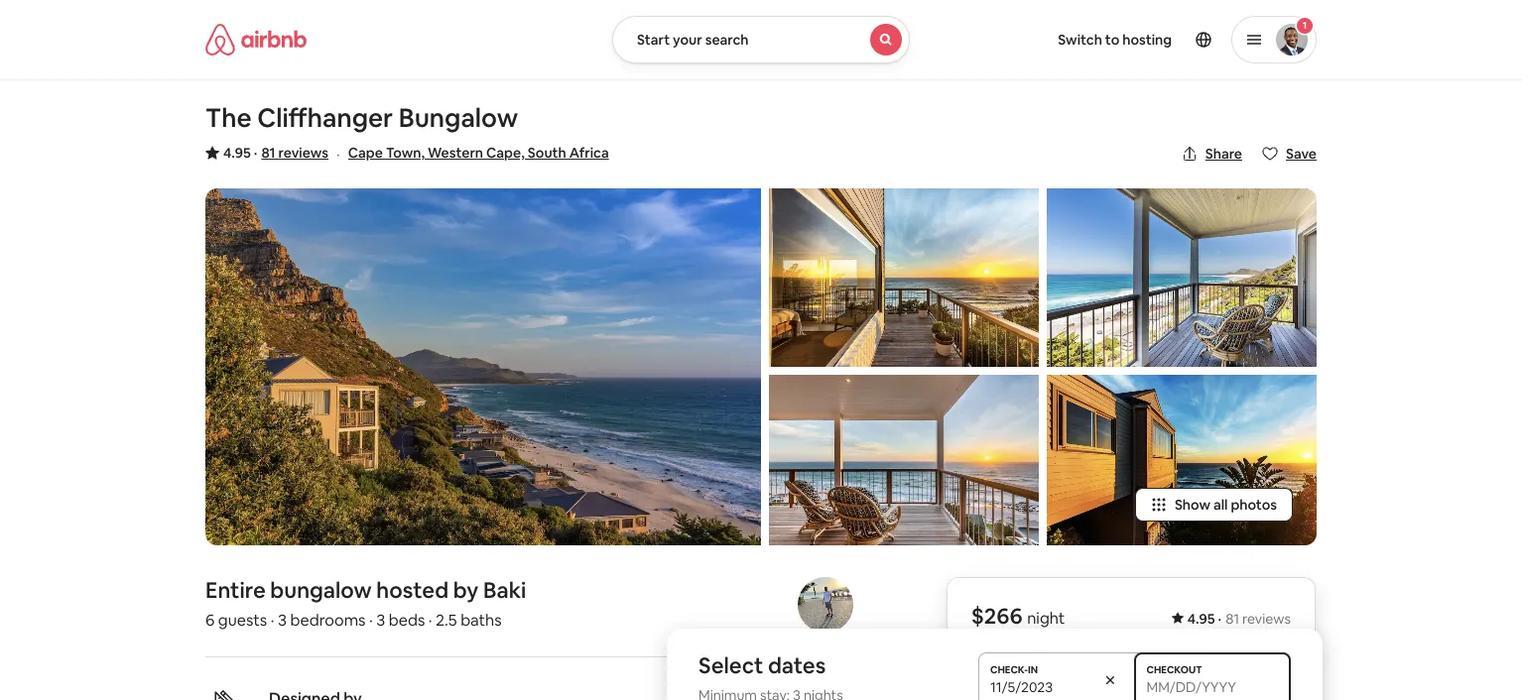 Task type: locate. For each thing, give the bounding box(es) containing it.
4.95 · 81 reviews up mm/dd/yyyy text box
[[1188, 610, 1291, 628]]

show
[[1175, 496, 1211, 514]]

2.5
[[436, 610, 457, 631]]

reviews down cliffhanger
[[279, 144, 329, 162]]

· left beds
[[369, 610, 373, 631]]

0 vertical spatial 4.95 · 81 reviews
[[223, 144, 329, 162]]

reviews up mm/dd/yyyy text box
[[1243, 610, 1291, 628]]

1 horizontal spatial 81
[[1226, 610, 1240, 628]]

western
[[428, 144, 483, 162]]

4.95 up mm/dd/yyyy text box
[[1188, 610, 1216, 628]]

4.95
[[223, 144, 251, 162], [1188, 610, 1216, 628]]

south
[[528, 144, 567, 162]]

0 vertical spatial 4.95
[[223, 144, 251, 162]]

4.95 down the
[[223, 144, 251, 162]]

profile element
[[934, 0, 1317, 79]]

3 left beds
[[376, 610, 385, 631]]

dates
[[768, 652, 826, 680]]

0 horizontal spatial reviews
[[279, 144, 329, 162]]

show all photos button
[[1136, 488, 1293, 522]]

reviews
[[279, 144, 329, 162], [1243, 610, 1291, 628]]

beds
[[389, 610, 425, 631]]

4.95 · 81 reviews
[[223, 144, 329, 162], [1188, 610, 1291, 628]]

1 horizontal spatial 4.95 · 81 reviews
[[1188, 610, 1291, 628]]

1 horizontal spatial reviews
[[1243, 610, 1291, 628]]

1 vertical spatial 4.95 · 81 reviews
[[1188, 610, 1291, 628]]

81
[[261, 144, 276, 162], [1226, 610, 1240, 628]]

all
[[1214, 496, 1228, 514]]

4.95 · 81 reviews down the
[[223, 144, 329, 162]]

cliffhanger
[[257, 101, 393, 135]]

start your search
[[637, 31, 749, 49]]

save
[[1287, 145, 1317, 163]]

0 vertical spatial reviews
[[279, 144, 329, 162]]

bedrooms
[[290, 610, 366, 631]]

1 vertical spatial 4.95
[[1188, 610, 1216, 628]]

africa
[[570, 144, 609, 162]]

3
[[278, 610, 287, 631], [376, 610, 385, 631]]

add
[[1144, 679, 1171, 696]]

0 horizontal spatial 4.95 · 81 reviews
[[223, 144, 329, 162]]

switch to hosting link
[[1047, 19, 1184, 61]]

share button
[[1174, 137, 1251, 171]]

1 vertical spatial reviews
[[1243, 610, 1291, 628]]

1 horizontal spatial 3
[[376, 610, 385, 631]]

start your search button
[[613, 16, 910, 64]]

$266 night
[[972, 602, 1065, 630]]

81 up mm/dd/yyyy text box
[[1226, 610, 1240, 628]]

bungalow
[[270, 576, 372, 604]]

by baki
[[453, 576, 526, 604]]

to
[[1106, 31, 1120, 49]]

learn more about the host, baki. image
[[798, 577, 854, 633], [798, 577, 854, 633]]

·
[[254, 144, 257, 162], [337, 144, 340, 165], [271, 610, 274, 631], [369, 610, 373, 631], [429, 610, 432, 631], [1219, 610, 1222, 628]]

hosted
[[377, 576, 449, 604]]

start
[[637, 31, 670, 49]]

81 down cliffhanger
[[261, 144, 276, 162]]

$266
[[972, 602, 1023, 630]]

the facade of the house and sunset image
[[1047, 375, 1317, 546]]

1 3 from the left
[[278, 610, 287, 631]]

· cape town, western cape, south africa
[[337, 144, 609, 165]]

· up mm/dd/yyyy text box
[[1219, 610, 1222, 628]]

cape,
[[486, 144, 525, 162]]

1 vertical spatial 81
[[1226, 610, 1240, 628]]

1
[[1303, 19, 1308, 32]]

bungalow
[[399, 101, 518, 135]]

· left 81 reviews button
[[254, 144, 257, 162]]

the cliffhanger bungalow image 4 image
[[1047, 189, 1317, 367]]

facade of the house -lower terrace image
[[769, 189, 1039, 367]]

cape town, western cape, south africa button
[[348, 141, 609, 165]]

MM/DD/YYYY text field
[[1147, 679, 1280, 696]]

0 horizontal spatial 81
[[261, 144, 276, 162]]

3 right guests
[[278, 610, 287, 631]]

0 horizontal spatial 3
[[278, 610, 287, 631]]



Task type: vqa. For each thing, say whether or not it's contained in the screenshot.
south
yes



Task type: describe. For each thing, give the bounding box(es) containing it.
guests
[[218, 610, 267, 631]]

sunset at the cliffhanger!! image
[[769, 375, 1039, 546]]

the
[[205, 101, 252, 135]]

baths
[[461, 610, 502, 631]]

11/5/2023
[[983, 679, 1046, 696]]

· left "cape"
[[337, 144, 340, 165]]

1 horizontal spatial 4.95
[[1188, 610, 1216, 628]]

share
[[1206, 145, 1243, 163]]

add date
[[1144, 679, 1203, 696]]

switch
[[1058, 31, 1103, 49]]

· left 2.5
[[429, 610, 432, 631]]

show all photos
[[1175, 496, 1278, 514]]

0 vertical spatial 81
[[261, 144, 276, 162]]

81 reviews button
[[261, 143, 329, 163]]

town,
[[386, 144, 425, 162]]

6
[[205, 610, 215, 631]]

hosting
[[1123, 31, 1172, 49]]

0 horizontal spatial 4.95
[[223, 144, 251, 162]]

night
[[1028, 608, 1065, 629]]

switch to hosting
[[1058, 31, 1172, 49]]

entire
[[205, 576, 266, 604]]

Add date text field
[[991, 679, 1087, 696]]

search
[[706, 31, 749, 49]]

the cliffhanger bungalow
[[205, 101, 518, 135]]

Start your search search field
[[613, 16, 910, 64]]

select
[[699, 652, 764, 680]]

your
[[673, 31, 703, 49]]

· right guests
[[271, 610, 274, 631]]

select dates
[[699, 652, 826, 680]]

save button
[[1255, 137, 1325, 171]]

cape
[[348, 144, 383, 162]]

2 3 from the left
[[376, 610, 385, 631]]

facade of the house and fynbos garden with sea views. image
[[205, 189, 761, 546]]

entire bungalow hosted by baki 6 guests · 3 bedrooms · 3 beds · 2.5 baths
[[205, 576, 526, 631]]

1 button
[[1232, 16, 1317, 64]]

photos
[[1231, 496, 1278, 514]]

date
[[1174, 679, 1203, 696]]



